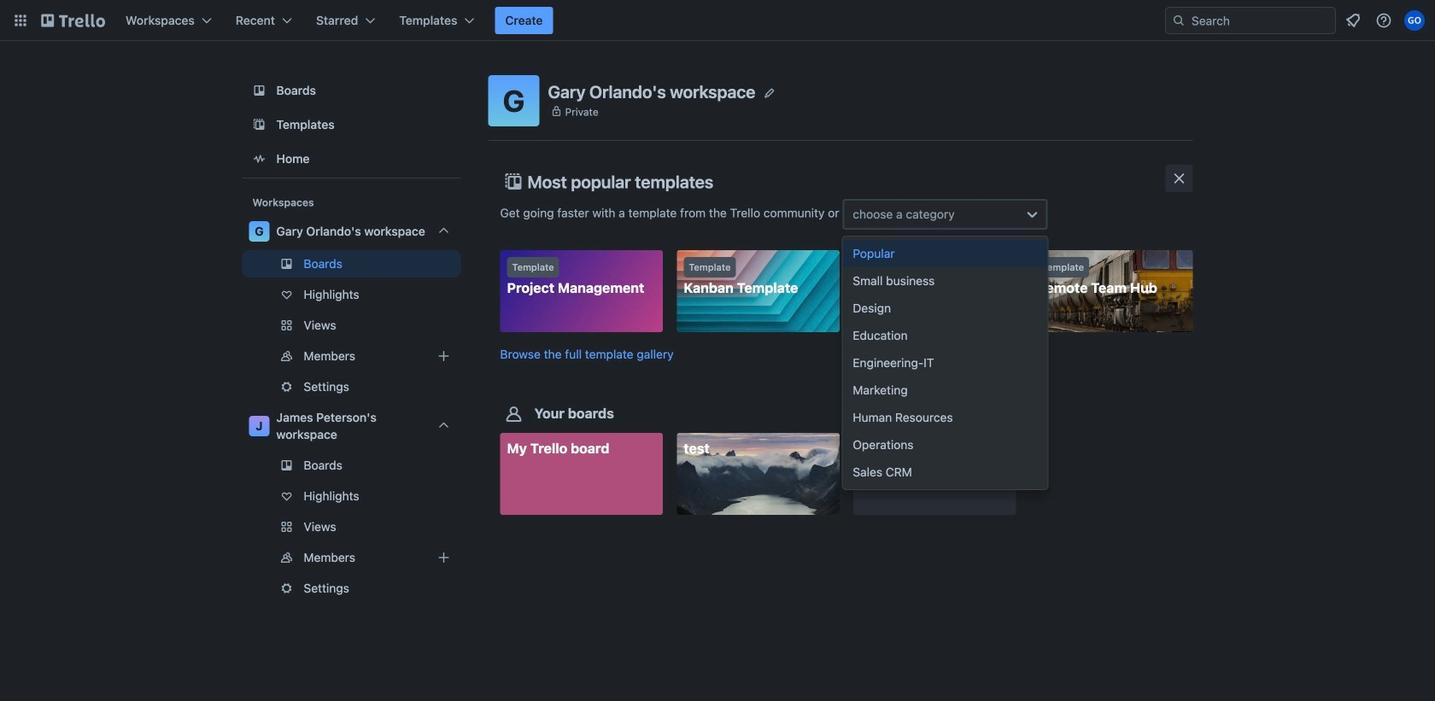 Task type: locate. For each thing, give the bounding box(es) containing it.
Search field
[[1186, 8, 1336, 33]]

0 notifications image
[[1343, 10, 1364, 31]]

home image
[[249, 149, 270, 169]]

gary orlando (garyorlando) image
[[1405, 10, 1425, 31]]

board image
[[249, 80, 270, 101]]

back to home image
[[41, 7, 105, 34]]

add image
[[434, 548, 454, 568]]



Task type: vqa. For each thing, say whether or not it's contained in the screenshot.
Must
no



Task type: describe. For each thing, give the bounding box(es) containing it.
search image
[[1172, 14, 1186, 27]]

add image
[[434, 346, 454, 367]]

template board image
[[249, 115, 270, 135]]

open information menu image
[[1376, 12, 1393, 29]]

primary element
[[0, 0, 1436, 41]]



